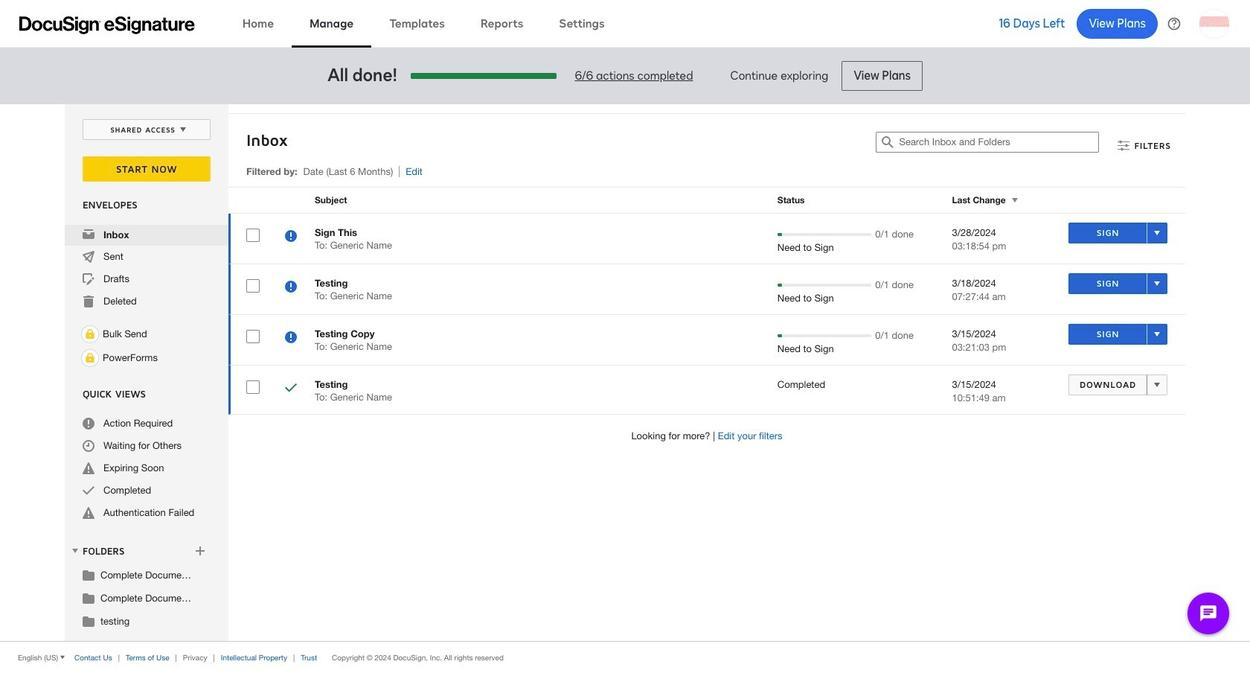 Task type: locate. For each thing, give the bounding box(es) containing it.
1 vertical spatial folder image
[[83, 592, 95, 604]]

inbox image
[[83, 229, 95, 240]]

folder image
[[83, 569, 95, 581], [83, 592, 95, 604]]

docusign esignature image
[[19, 16, 195, 34]]

0 vertical spatial lock image
[[81, 325, 99, 343]]

lock image
[[81, 325, 99, 343], [81, 349, 99, 367]]

trash image
[[83, 296, 95, 307]]

view folders image
[[69, 545, 81, 557]]

completed image
[[83, 485, 95, 497]]

need to sign image
[[285, 230, 297, 244], [285, 281, 297, 295], [285, 331, 297, 345]]

2 vertical spatial need to sign image
[[285, 331, 297, 345]]

0 vertical spatial alert image
[[83, 462, 95, 474]]

1 folder image from the top
[[83, 569, 95, 581]]

alert image down the clock image
[[83, 462, 95, 474]]

Search Inbox and Folders text field
[[900, 133, 1099, 152]]

alert image down completed icon
[[83, 507, 95, 519]]

2 lock image from the top
[[81, 349, 99, 367]]

sent image
[[83, 251, 95, 263]]

alert image
[[83, 462, 95, 474], [83, 507, 95, 519]]

1 vertical spatial alert image
[[83, 507, 95, 519]]

1 vertical spatial lock image
[[81, 349, 99, 367]]

0 vertical spatial need to sign image
[[285, 230, 297, 244]]

2 alert image from the top
[[83, 507, 95, 519]]

0 vertical spatial folder image
[[83, 569, 95, 581]]

completed image
[[285, 382, 297, 396]]

1 lock image from the top
[[81, 325, 99, 343]]

secondary navigation region
[[65, 104, 1190, 641]]

1 vertical spatial need to sign image
[[285, 281, 297, 295]]



Task type: describe. For each thing, give the bounding box(es) containing it.
folder image
[[83, 615, 95, 627]]

your uploaded profile image image
[[1200, 9, 1230, 38]]

clock image
[[83, 440, 95, 452]]

1 alert image from the top
[[83, 462, 95, 474]]

2 folder image from the top
[[83, 592, 95, 604]]

3 need to sign image from the top
[[285, 331, 297, 345]]

action required image
[[83, 418, 95, 430]]

2 need to sign image from the top
[[285, 281, 297, 295]]

draft image
[[83, 273, 95, 285]]

more info region
[[0, 641, 1251, 673]]

1 need to sign image from the top
[[285, 230, 297, 244]]



